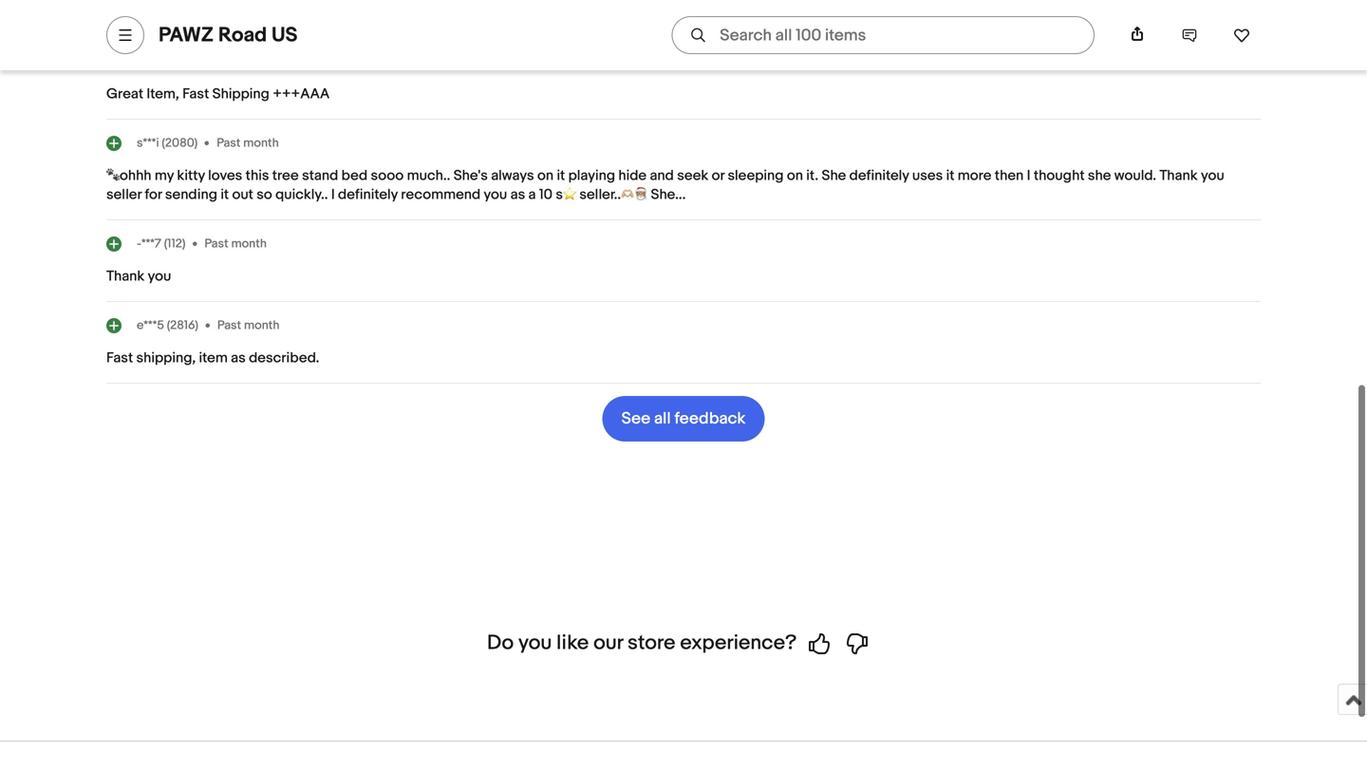 Task type: locate. For each thing, give the bounding box(es) containing it.
2 vertical spatial past month
[[217, 315, 280, 330]]

hide
[[619, 164, 647, 181]]

cat
[[289, 1, 313, 18]]

a
[[528, 183, 536, 200]]

item
[[199, 347, 228, 364]]

fast shipping, item as described.
[[106, 347, 319, 364]]

loves
[[208, 164, 242, 181]]

past for shipping,
[[217, 315, 241, 330]]

0 vertical spatial month
[[243, 133, 279, 147]]

you
[[1201, 164, 1225, 181], [484, 183, 507, 200], [148, 265, 171, 282], [518, 628, 552, 652]]

i down the stand
[[331, 183, 335, 200]]

great item, fast shipping +++aaa
[[106, 83, 330, 100]]

-
[[137, 233, 141, 248]]

you down -***7 (112)
[[148, 265, 171, 282]]

month down out
[[231, 233, 267, 248]]

fast right item,
[[182, 83, 209, 100]]

definitely down bed
[[338, 183, 398, 200]]

as
[[511, 183, 525, 200], [231, 347, 246, 364]]

seek
[[677, 164, 709, 181]]

1 vertical spatial past
[[205, 233, 228, 248]]

she's
[[454, 164, 488, 181]]

1 vertical spatial month
[[231, 233, 267, 248]]

0 vertical spatial past
[[217, 133, 241, 147]]

2 on from the left
[[787, 164, 803, 181]]

or
[[712, 164, 725, 181]]

on
[[537, 164, 554, 181], [787, 164, 803, 181]]

1 horizontal spatial it
[[557, 164, 565, 181]]

easy
[[174, 1, 204, 18]]

past up loves
[[217, 133, 241, 147]]

fast
[[182, 83, 209, 100], [106, 347, 133, 364]]

thought
[[1034, 164, 1085, 181]]

month for this
[[243, 133, 279, 147]]

1 horizontal spatial thank
[[1160, 164, 1198, 181]]

1 vertical spatial thank
[[106, 265, 145, 282]]

+++aaa
[[273, 83, 330, 100]]

🐾ohhh
[[106, 164, 152, 181]]

Search all 100 items field
[[672, 16, 1095, 54]]

i right then
[[1027, 164, 1031, 181]]

so
[[257, 183, 272, 200]]

2 vertical spatial past
[[217, 315, 241, 330]]

0 vertical spatial as
[[511, 183, 525, 200]]

definitely
[[850, 164, 909, 181], [338, 183, 398, 200]]

0 vertical spatial i
[[1027, 164, 1031, 181]]

all
[[654, 406, 671, 426]]

awesome easy to assemble cat scratch post.
[[106, 1, 403, 18]]

fast left shipping,
[[106, 347, 133, 364]]

0 horizontal spatial fast
[[106, 347, 133, 364]]

-***7 (112)
[[137, 233, 186, 248]]

then
[[995, 164, 1024, 181]]

1 vertical spatial past month
[[205, 233, 267, 248]]

past right (112)
[[205, 233, 228, 248]]

0 vertical spatial past month
[[217, 133, 279, 147]]

as right item
[[231, 347, 246, 364]]

quickly..
[[275, 183, 328, 200]]

us
[[272, 23, 298, 47]]

she...
[[651, 183, 686, 200]]

it left out
[[221, 183, 229, 200]]

past month for as
[[217, 315, 280, 330]]

1 horizontal spatial definitely
[[850, 164, 909, 181]]

shipping,
[[136, 347, 196, 364]]

(112)
[[164, 233, 186, 248]]

0 vertical spatial definitely
[[850, 164, 909, 181]]

i
[[1027, 164, 1031, 181], [331, 183, 335, 200]]

0 horizontal spatial as
[[231, 347, 246, 364]]

you right would. on the right top of page
[[1201, 164, 1225, 181]]

recommend
[[401, 183, 481, 200]]

past up item
[[217, 315, 241, 330]]

pawz road us link
[[159, 23, 298, 47]]

t***a
[[137, 51, 161, 66]]

past month up item
[[217, 315, 280, 330]]

it
[[557, 164, 565, 181], [946, 164, 955, 181], [221, 183, 229, 200]]

always
[[491, 164, 534, 181]]

sending
[[165, 183, 217, 200]]

footer
[[0, 738, 1367, 772]]

1 horizontal spatial on
[[787, 164, 803, 181]]

you down always
[[484, 183, 507, 200]]

month
[[243, 133, 279, 147], [231, 233, 267, 248], [244, 315, 280, 330]]

1 vertical spatial i
[[331, 183, 335, 200]]

as left 'a'
[[511, 183, 525, 200]]

on up 10
[[537, 164, 554, 181]]

definitely right she
[[850, 164, 909, 181]]

past month up this
[[217, 133, 279, 147]]

month up described.
[[244, 315, 280, 330]]

past
[[217, 133, 241, 147], [205, 233, 228, 248], [217, 315, 241, 330]]

month up this
[[243, 133, 279, 147]]

feedback
[[675, 406, 746, 426]]

2 vertical spatial month
[[244, 315, 280, 330]]

s***i (2080)
[[137, 133, 198, 147]]

past for you
[[205, 233, 228, 248]]

0 horizontal spatial on
[[537, 164, 554, 181]]

past month
[[217, 133, 279, 147], [205, 233, 267, 248], [217, 315, 280, 330]]

do you like our store experience?
[[487, 628, 797, 652]]

1 horizontal spatial fast
[[182, 83, 209, 100]]

you right do
[[518, 628, 552, 652]]

1 vertical spatial fast
[[106, 347, 133, 364]]

0 vertical spatial thank
[[1160, 164, 1198, 181]]

it up s⭐️
[[557, 164, 565, 181]]

do you like our store experience? link
[[487, 628, 880, 653]]

1 horizontal spatial as
[[511, 183, 525, 200]]

thank down -
[[106, 265, 145, 282]]

0 horizontal spatial thank
[[106, 265, 145, 282]]

1 vertical spatial definitely
[[338, 183, 398, 200]]

store
[[628, 628, 676, 652]]

do
[[487, 628, 514, 652]]

my
[[155, 164, 174, 181]]

kitty
[[177, 164, 205, 181]]

0 horizontal spatial i
[[331, 183, 335, 200]]

0 vertical spatial fast
[[182, 83, 209, 100]]

pawz road us
[[159, 23, 298, 47]]

thank
[[1160, 164, 1198, 181], [106, 265, 145, 282]]

past month down out
[[205, 233, 267, 248]]

(360)
[[163, 51, 191, 66]]

seller..🫶🏼🎅🏽
[[580, 183, 648, 200]]

(2816)
[[167, 315, 198, 330]]

shipping
[[212, 83, 270, 100]]

it right uses
[[946, 164, 955, 181]]

thank right would. on the right top of page
[[1160, 164, 1198, 181]]

on left it.
[[787, 164, 803, 181]]

***7
[[141, 233, 161, 248]]



Task type: describe. For each thing, give the bounding box(es) containing it.
more
[[958, 164, 992, 181]]

to
[[207, 1, 220, 18]]

tree
[[272, 164, 299, 181]]

stand
[[302, 164, 338, 181]]

experience?
[[680, 628, 797, 652]]

out
[[232, 183, 253, 200]]

for
[[145, 183, 162, 200]]

much..
[[407, 164, 450, 181]]

and
[[650, 164, 674, 181]]

s***i
[[137, 133, 159, 147]]

playing
[[568, 164, 615, 181]]

t***a (360)
[[137, 51, 191, 66]]

🐾ohhh my kitty loves this tree stand bed sooo much.. she's always on it playing hide and seek or sleeping on it. she definitely uses it more then i thought she would. thank you seller for sending it out so quickly.. i definitely recommend you as a 10 s⭐️ seller..🫶🏼🎅🏽 she...
[[106, 164, 1225, 200]]

our
[[594, 628, 623, 652]]

bed
[[342, 164, 368, 181]]

1 horizontal spatial i
[[1027, 164, 1031, 181]]

2 horizontal spatial it
[[946, 164, 955, 181]]

1 on from the left
[[537, 164, 554, 181]]

assemble
[[223, 1, 286, 18]]

pawz
[[159, 23, 214, 47]]

thank inside 🐾ohhh my kitty loves this tree stand bed sooo much.. she's always on it playing hide and seek or sleeping on it. she definitely uses it more then i thought she would. thank you seller for sending it out so quickly.. i definitely recommend you as a 10 s⭐️ seller..🫶🏼🎅🏽 she...
[[1160, 164, 1198, 181]]

0 horizontal spatial it
[[221, 183, 229, 200]]

(2080)
[[162, 133, 198, 147]]

item,
[[147, 83, 179, 100]]

month for described.
[[244, 315, 280, 330]]

great
[[106, 83, 143, 100]]

uses
[[913, 164, 943, 181]]

save this seller hzch75 image
[[1234, 27, 1251, 44]]

sooo
[[371, 164, 404, 181]]

thank you
[[106, 265, 171, 282]]

see all feedback
[[622, 406, 746, 426]]

this
[[246, 164, 269, 181]]

like
[[557, 628, 589, 652]]

sleeping
[[728, 164, 784, 181]]

see
[[622, 406, 651, 426]]

described.
[[249, 347, 319, 364]]

scratch
[[316, 1, 366, 18]]

see all feedback link
[[603, 393, 765, 439]]

she
[[822, 164, 846, 181]]

she
[[1088, 164, 1111, 181]]

past month for loves
[[217, 133, 279, 147]]

you inside do you like our store experience? link
[[518, 628, 552, 652]]

s⭐️
[[556, 183, 576, 200]]

as inside 🐾ohhh my kitty loves this tree stand bed sooo much.. she's always on it playing hide and seek or sleeping on it. she definitely uses it more then i thought she would. thank you seller for sending it out so quickly.. i definitely recommend you as a 10 s⭐️ seller..🫶🏼🎅🏽 she...
[[511, 183, 525, 200]]

past for my
[[217, 133, 241, 147]]

it.
[[807, 164, 819, 181]]

post.
[[369, 1, 403, 18]]

seller
[[106, 183, 142, 200]]

e***5
[[137, 315, 164, 330]]

10
[[539, 183, 553, 200]]

e***5 (2816)
[[137, 315, 198, 330]]

0 horizontal spatial definitely
[[338, 183, 398, 200]]

awesome
[[106, 1, 171, 18]]

road
[[218, 23, 267, 47]]

would.
[[1115, 164, 1157, 181]]

1 vertical spatial as
[[231, 347, 246, 364]]



Task type: vqa. For each thing, say whether or not it's contained in the screenshot.
"hide"
yes



